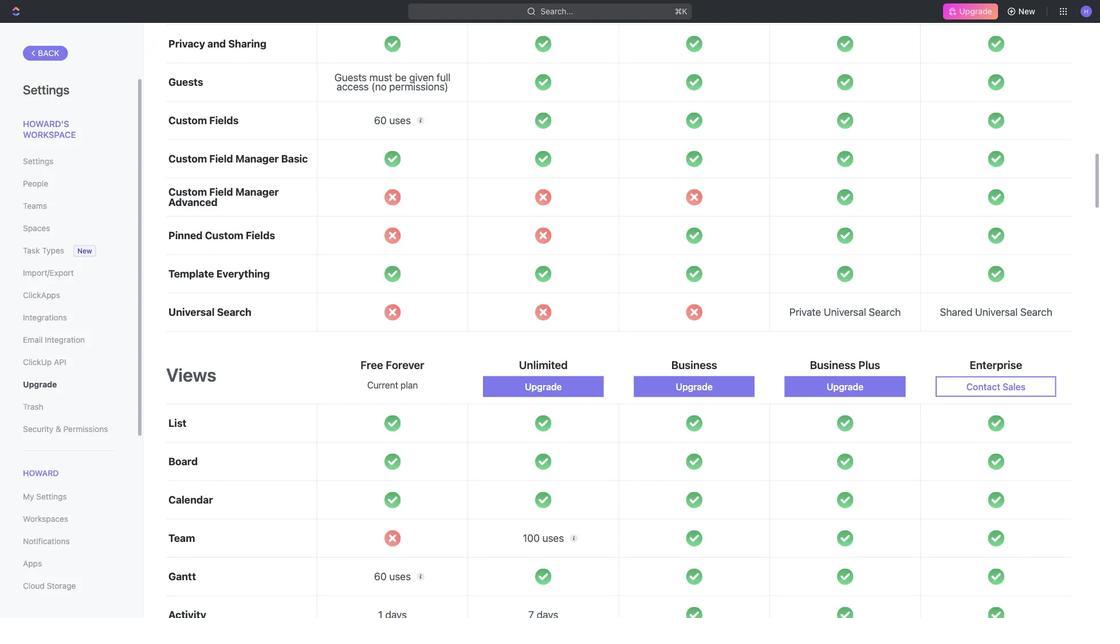 Task type: locate. For each thing, give the bounding box(es) containing it.
60
[[374, 114, 387, 127], [374, 571, 387, 583]]

business
[[671, 359, 717, 372], [810, 359, 856, 372]]

custom inside 'custom field manager advanced'
[[168, 186, 207, 198]]

pinned custom fields
[[168, 230, 275, 242]]

2 field from the top
[[209, 186, 233, 198]]

0 vertical spatial new
[[1019, 7, 1035, 16]]

basic
[[281, 153, 308, 165]]

2 upgrade button from the left
[[634, 377, 755, 397]]

security & permissions
[[23, 425, 108, 434]]

1 vertical spatial field
[[209, 186, 233, 198]]

new
[[1019, 7, 1035, 16], [77, 247, 92, 255]]

settings up people
[[23, 157, 54, 166]]

1 vertical spatial 60 uses
[[374, 571, 411, 583]]

apps
[[23, 560, 42, 569]]

1 horizontal spatial upgrade button
[[634, 377, 755, 397]]

plan
[[400, 380, 418, 391]]

types
[[42, 246, 64, 256]]

1 horizontal spatial search
[[869, 306, 901, 319]]

2 60 uses from the top
[[374, 571, 411, 583]]

1 vertical spatial 60
[[374, 571, 387, 583]]

field down the custom field manager basic
[[209, 186, 233, 198]]

universal
[[168, 306, 215, 319], [824, 306, 866, 319], [975, 306, 1018, 319]]

full
[[437, 71, 451, 84]]

2 horizontal spatial search
[[1020, 306, 1052, 319]]

upgrade for business
[[676, 382, 713, 393]]

2 vertical spatial uses
[[389, 571, 411, 583]]

⌘k
[[675, 7, 687, 16]]

0 horizontal spatial upgrade link
[[23, 375, 114, 395]]

2 search from the left
[[869, 306, 901, 319]]

fields up everything
[[246, 230, 275, 242]]

manager down the custom field manager basic
[[235, 186, 279, 198]]

1 horizontal spatial new
[[1019, 7, 1035, 16]]

0 horizontal spatial business
[[671, 359, 717, 372]]

h button
[[1077, 2, 1096, 21]]

shared universal search
[[940, 306, 1052, 319]]

howard
[[23, 469, 59, 478]]

2 universal from the left
[[824, 306, 866, 319]]

manager for advanced
[[235, 186, 279, 198]]

new button
[[1002, 2, 1042, 21]]

business plus
[[810, 359, 880, 372]]

permissions
[[63, 425, 108, 434]]

1 horizontal spatial business
[[810, 359, 856, 372]]

60 for gantt
[[374, 571, 387, 583]]

0 vertical spatial 60
[[374, 114, 387, 127]]

integrations link
[[23, 308, 114, 328]]

unlimited
[[519, 359, 568, 372]]

0 vertical spatial close image
[[535, 189, 552, 206]]

plus
[[858, 359, 880, 372]]

0 horizontal spatial upgrade button
[[483, 377, 604, 397]]

settings right my
[[36, 493, 67, 502]]

2 vertical spatial close image
[[384, 304, 401, 321]]

guests left (no
[[334, 71, 367, 84]]

current plan
[[367, 380, 418, 391]]

guests for guests must be given full access (no permissions)
[[334, 71, 367, 84]]

custom for custom fields
[[168, 114, 207, 127]]

close image
[[384, 189, 401, 206], [686, 189, 702, 206], [535, 228, 552, 244], [535, 304, 552, 321], [686, 304, 702, 321], [384, 531, 401, 547]]

upgrade for business plus
[[827, 382, 864, 393]]

uses for gantt
[[389, 571, 411, 583]]

gantt
[[168, 571, 196, 583]]

0 vertical spatial uses
[[389, 114, 411, 127]]

custom for custom field manager basic
[[168, 153, 207, 165]]

0 vertical spatial 60 uses
[[374, 114, 411, 127]]

3 upgrade button from the left
[[785, 377, 906, 397]]

calendar
[[168, 494, 213, 507]]

field for advanced
[[209, 186, 233, 198]]

field inside 'custom field manager advanced'
[[209, 186, 233, 198]]

workspaces
[[23, 515, 68, 524]]

guests inside guests must be given full access (no permissions)
[[334, 71, 367, 84]]

api
[[54, 358, 66, 367]]

fields
[[209, 114, 239, 127], [246, 230, 275, 242]]

1 60 uses from the top
[[374, 114, 411, 127]]

3 search from the left
[[1020, 306, 1052, 319]]

upgrade link
[[943, 3, 998, 19], [23, 375, 114, 395]]

manager left basic on the top of the page
[[235, 153, 279, 165]]

check image
[[384, 36, 401, 52], [535, 36, 552, 52], [837, 36, 853, 52], [535, 74, 552, 90], [837, 74, 853, 90], [535, 113, 552, 129], [686, 113, 702, 129], [837, 113, 853, 129], [384, 151, 401, 167], [837, 189, 853, 206], [686, 228, 702, 244], [837, 228, 853, 244], [988, 228, 1004, 244], [384, 266, 401, 282], [535, 266, 552, 282], [837, 266, 853, 282], [384, 416, 401, 432], [686, 416, 702, 432], [988, 416, 1004, 432], [384, 454, 401, 470], [837, 454, 853, 470], [384, 492, 401, 509], [535, 492, 552, 509], [988, 492, 1004, 509], [837, 531, 853, 547], [988, 531, 1004, 547], [535, 569, 552, 585], [686, 569, 702, 585], [988, 569, 1004, 585], [686, 608, 702, 619]]

cloud
[[23, 582, 45, 591]]

0 horizontal spatial search
[[217, 306, 251, 319]]

1 upgrade button from the left
[[483, 377, 604, 397]]

private universal search
[[789, 306, 901, 319]]

2 business from the left
[[810, 359, 856, 372]]

1 vertical spatial new
[[77, 247, 92, 255]]

0 horizontal spatial new
[[77, 247, 92, 255]]

upgrade link left new button
[[943, 3, 998, 19]]

1 horizontal spatial universal
[[824, 306, 866, 319]]

guests
[[334, 71, 367, 84], [168, 76, 203, 88]]

guests must be given full access (no permissions)
[[334, 71, 451, 93]]

upgrade link up trash link
[[23, 375, 114, 395]]

1 vertical spatial fields
[[246, 230, 275, 242]]

contact sales button
[[936, 377, 1056, 397]]

&
[[56, 425, 61, 434]]

field up 'custom field manager advanced'
[[209, 153, 233, 165]]

close image
[[535, 189, 552, 206], [384, 228, 401, 244], [384, 304, 401, 321]]

universal right shared at right
[[975, 306, 1018, 319]]

uses
[[389, 114, 411, 127], [542, 533, 564, 545], [389, 571, 411, 583]]

contact sales
[[966, 382, 1026, 393]]

1 horizontal spatial guests
[[334, 71, 367, 84]]

2 vertical spatial settings
[[36, 493, 67, 502]]

2 horizontal spatial upgrade button
[[785, 377, 906, 397]]

1 business from the left
[[671, 359, 717, 372]]

1 vertical spatial close image
[[384, 228, 401, 244]]

upgrade button for unlimited
[[483, 377, 604, 397]]

universal right private
[[824, 306, 866, 319]]

uses for custom fields
[[389, 114, 411, 127]]

must
[[369, 71, 392, 84]]

notifications link
[[23, 532, 114, 552]]

2 manager from the top
[[235, 186, 279, 198]]

search
[[217, 306, 251, 319], [869, 306, 901, 319], [1020, 306, 1052, 319]]

check image
[[686, 36, 702, 52], [988, 36, 1004, 52], [686, 74, 702, 90], [988, 74, 1004, 90], [988, 113, 1004, 129], [535, 151, 552, 167], [686, 151, 702, 167], [837, 151, 853, 167], [988, 151, 1004, 167], [988, 189, 1004, 206], [686, 266, 702, 282], [988, 266, 1004, 282], [535, 416, 552, 432], [837, 416, 853, 432], [535, 454, 552, 470], [686, 454, 702, 470], [988, 454, 1004, 470], [686, 492, 702, 509], [837, 492, 853, 509], [686, 531, 702, 547], [837, 569, 853, 585], [837, 608, 853, 619], [988, 608, 1004, 619]]

universal down template
[[168, 306, 215, 319]]

and
[[207, 38, 226, 50]]

clickup api link
[[23, 353, 114, 372]]

guests down privacy
[[168, 76, 203, 88]]

1 vertical spatial manager
[[235, 186, 279, 198]]

1 manager from the top
[[235, 153, 279, 165]]

new inside settings element
[[77, 247, 92, 255]]

workspace
[[23, 130, 76, 140]]

60 uses
[[374, 114, 411, 127], [374, 571, 411, 583]]

1 60 from the top
[[374, 114, 387, 127]]

0 vertical spatial fields
[[209, 114, 239, 127]]

board
[[168, 456, 198, 468]]

1 field from the top
[[209, 153, 233, 165]]

trash
[[23, 403, 43, 412]]

close image for pinned custom fields
[[384, 228, 401, 244]]

clickup
[[23, 358, 52, 367]]

settings up howard's
[[23, 82, 70, 97]]

fields up the custom field manager basic
[[209, 114, 239, 127]]

manager inside 'custom field manager advanced'
[[235, 186, 279, 198]]

sales
[[1003, 382, 1026, 393]]

upgrade inside settings element
[[23, 380, 57, 390]]

custom field manager advanced
[[168, 186, 279, 209]]

0 vertical spatial field
[[209, 153, 233, 165]]

custom for custom field manager advanced
[[168, 186, 207, 198]]

0 horizontal spatial guests
[[168, 76, 203, 88]]

0 horizontal spatial universal
[[168, 306, 215, 319]]

1 vertical spatial uses
[[542, 533, 564, 545]]

0 vertical spatial manager
[[235, 153, 279, 165]]

100
[[523, 533, 540, 545]]

settings element
[[0, 23, 143, 619]]

given
[[409, 71, 434, 84]]

2 horizontal spatial universal
[[975, 306, 1018, 319]]

2 60 from the top
[[374, 571, 387, 583]]

1 horizontal spatial upgrade link
[[943, 3, 998, 19]]

upgrade
[[959, 7, 992, 16], [23, 380, 57, 390], [525, 382, 562, 393], [676, 382, 713, 393], [827, 382, 864, 393]]

enterprise
[[970, 359, 1022, 372]]

my settings
[[23, 493, 67, 502]]

import/export link
[[23, 264, 114, 283]]

email
[[23, 335, 43, 345]]

3 universal from the left
[[975, 306, 1018, 319]]

privacy and sharing
[[168, 38, 266, 50]]

h
[[1084, 8, 1089, 14]]

1 vertical spatial upgrade link
[[23, 375, 114, 395]]

my settings link
[[23, 488, 114, 507]]

everything
[[216, 268, 270, 280]]



Task type: vqa. For each thing, say whether or not it's contained in the screenshot.
API
yes



Task type: describe. For each thing, give the bounding box(es) containing it.
clickup api
[[23, 358, 66, 367]]

universal for private universal search
[[824, 306, 866, 319]]

task types
[[23, 246, 64, 256]]

howard's workspace
[[23, 119, 76, 140]]

guests for guests
[[168, 76, 203, 88]]

security
[[23, 425, 53, 434]]

people
[[23, 179, 48, 189]]

import/export
[[23, 268, 74, 278]]

field for basic
[[209, 153, 233, 165]]

upgrade button for business plus
[[785, 377, 906, 397]]

0 vertical spatial settings
[[23, 82, 70, 97]]

clickapps link
[[23, 286, 114, 305]]

spaces link
[[23, 219, 114, 238]]

permissions)
[[389, 81, 448, 93]]

0 vertical spatial upgrade link
[[943, 3, 998, 19]]

new inside new button
[[1019, 7, 1035, 16]]

1 vertical spatial settings
[[23, 157, 54, 166]]

close image for universal search
[[384, 304, 401, 321]]

back link
[[23, 46, 68, 61]]

universal search
[[168, 306, 251, 319]]

manager for basic
[[235, 153, 279, 165]]

sharing
[[228, 38, 266, 50]]

60 uses for gantt
[[374, 571, 411, 583]]

access
[[337, 81, 369, 93]]

0 horizontal spatial fields
[[209, 114, 239, 127]]

clickapps
[[23, 291, 60, 300]]

search for shared universal search
[[1020, 306, 1052, 319]]

template everything
[[168, 268, 270, 280]]

current
[[367, 380, 398, 391]]

private
[[789, 306, 821, 319]]

1 horizontal spatial fields
[[246, 230, 275, 242]]

settings inside "link"
[[36, 493, 67, 502]]

upgrade button for business
[[634, 377, 755, 397]]

pinned
[[168, 230, 203, 242]]

business for business plus
[[810, 359, 856, 372]]

storage
[[47, 582, 76, 591]]

custom fields
[[168, 114, 239, 127]]

search...
[[541, 7, 573, 16]]

email integration link
[[23, 331, 114, 350]]

be
[[395, 71, 407, 84]]

notifications
[[23, 537, 70, 547]]

universal for shared universal search
[[975, 306, 1018, 319]]

cloud storage
[[23, 582, 76, 591]]

100 uses
[[523, 533, 564, 545]]

team
[[168, 533, 195, 545]]

shared
[[940, 306, 973, 319]]

upgrade for unlimited
[[525, 382, 562, 393]]

howard's
[[23, 119, 69, 129]]

free forever
[[361, 359, 424, 372]]

contact
[[966, 382, 1000, 393]]

1 search from the left
[[217, 306, 251, 319]]

teams
[[23, 201, 47, 211]]

60 uses for custom fields
[[374, 114, 411, 127]]

spaces
[[23, 224, 50, 233]]

settings link
[[23, 152, 114, 171]]

forever
[[386, 359, 424, 372]]

integrations
[[23, 313, 67, 323]]

people link
[[23, 174, 114, 194]]

my
[[23, 493, 34, 502]]

back
[[38, 48, 59, 58]]

custom field manager basic
[[168, 153, 308, 165]]

1 universal from the left
[[168, 306, 215, 319]]

teams link
[[23, 197, 114, 216]]

integration
[[45, 335, 85, 345]]

(no
[[371, 81, 387, 93]]

template
[[168, 268, 214, 280]]

workspaces link
[[23, 510, 114, 530]]

task
[[23, 246, 40, 256]]

60 for custom fields
[[374, 114, 387, 127]]

trash link
[[23, 398, 114, 417]]

list
[[168, 417, 187, 430]]

cloud storage link
[[23, 577, 114, 597]]

advanced
[[168, 196, 218, 209]]

email integration
[[23, 335, 85, 345]]

search for private universal search
[[869, 306, 901, 319]]

views
[[166, 364, 216, 386]]

business for business
[[671, 359, 717, 372]]

apps link
[[23, 555, 114, 574]]

security & permissions link
[[23, 420, 114, 439]]

privacy
[[168, 38, 205, 50]]

free
[[361, 359, 383, 372]]



